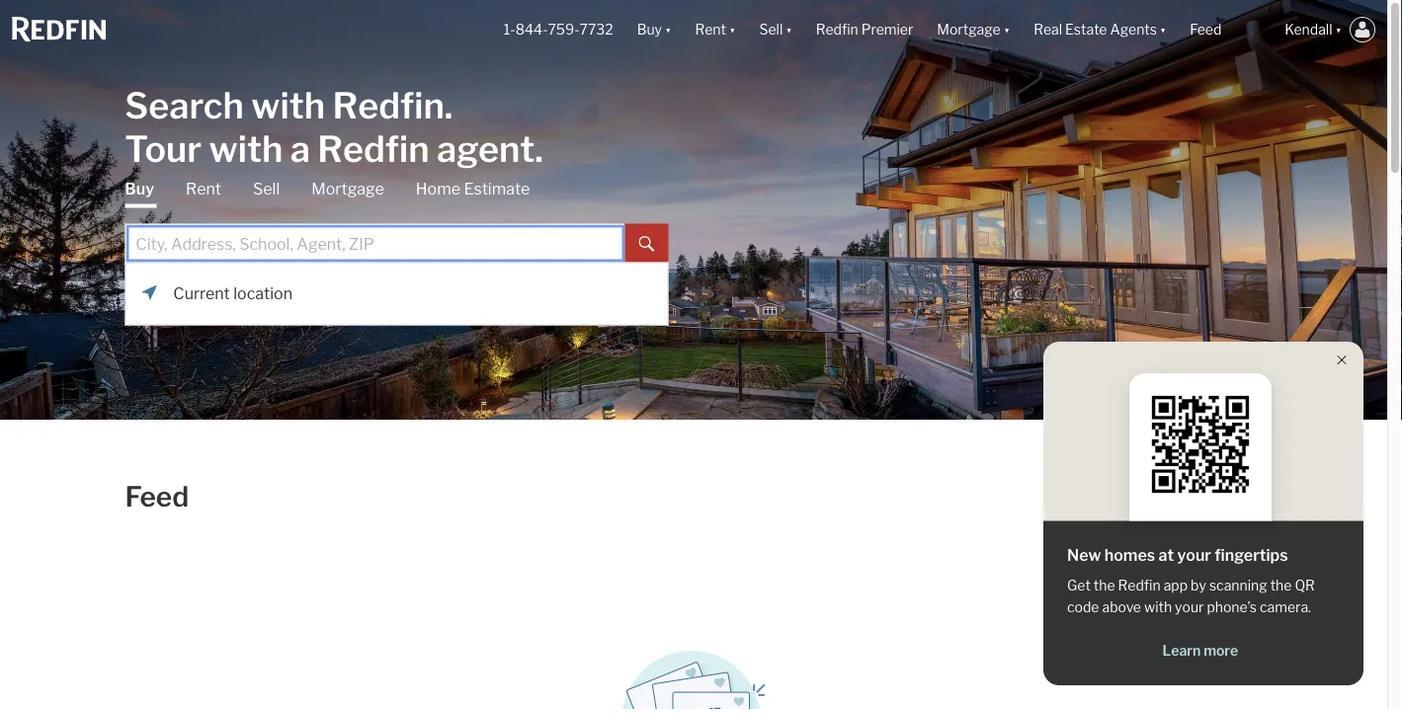 Task type: vqa. For each thing, say whether or not it's contained in the screenshot.
New
yes



Task type: describe. For each thing, give the bounding box(es) containing it.
rent for rent ▾
[[695, 21, 726, 38]]

app install qr code image
[[1145, 389, 1256, 500]]

▾ for buy ▾
[[665, 21, 671, 38]]

rent ▾ button
[[683, 0, 747, 59]]

camera.
[[1260, 599, 1311, 616]]

kendall ▾
[[1285, 21, 1342, 38]]

1-
[[504, 21, 515, 38]]

a
[[290, 127, 310, 170]]

buy link
[[125, 178, 154, 208]]

0 vertical spatial your
[[1177, 546, 1211, 565]]

redfin premier
[[816, 21, 913, 38]]

rent ▾
[[695, 21, 736, 38]]

homes
[[1105, 546, 1155, 565]]

1-844-759-7732 link
[[504, 21, 613, 38]]

home estimate
[[416, 179, 530, 199]]

new
[[1067, 546, 1101, 565]]

feed inside button
[[1190, 21, 1222, 38]]

home
[[416, 179, 460, 199]]

real
[[1034, 21, 1062, 38]]

buy for buy
[[125, 179, 154, 199]]

sell for sell ▾
[[759, 21, 783, 38]]

phone's
[[1207, 599, 1257, 616]]

sell ▾ button
[[759, 0, 792, 59]]

▾ for kendall ▾
[[1336, 21, 1342, 38]]

rent for rent
[[186, 179, 221, 199]]

location
[[233, 284, 293, 303]]

current location
[[173, 284, 293, 303]]

agents
[[1110, 21, 1157, 38]]

tour
[[125, 127, 202, 170]]

by
[[1191, 578, 1206, 594]]

get the redfin app by scanning the qr code above with your phone's camera.
[[1067, 578, 1315, 616]]

mortgage for mortgage ▾
[[937, 21, 1001, 38]]

City, Address, School, Agent, ZIP search field
[[125, 224, 625, 263]]

redfin inside "search with redfin. tour with a redfin agent."
[[318, 127, 429, 170]]

redfin.
[[332, 83, 453, 127]]

redfin premier button
[[804, 0, 925, 59]]

fingertips
[[1215, 546, 1288, 565]]

rent link
[[186, 178, 221, 200]]

mortgage ▾ button
[[937, 0, 1010, 59]]

2 the from the left
[[1270, 578, 1292, 594]]

get
[[1067, 578, 1091, 594]]

submit search image
[[639, 236, 655, 252]]

▾ for sell ▾
[[786, 21, 792, 38]]

sell for sell
[[253, 179, 280, 199]]

feed button
[[1178, 0, 1273, 59]]

844-
[[515, 21, 548, 38]]

home estimate link
[[416, 178, 530, 200]]

1 the from the left
[[1094, 578, 1115, 594]]

learn more link
[[1067, 642, 1334, 661]]

current location button
[[173, 283, 652, 305]]

search
[[125, 83, 244, 127]]

buy ▾ button
[[637, 0, 671, 59]]

more
[[1204, 643, 1238, 660]]

mortgage ▾
[[937, 21, 1010, 38]]

sell link
[[253, 178, 280, 200]]

real estate agents ▾
[[1034, 21, 1166, 38]]

code
[[1067, 599, 1099, 616]]



Task type: locate. For each thing, give the bounding box(es) containing it.
sell ▾ button
[[747, 0, 804, 59]]

7732
[[580, 21, 613, 38]]

▾ inside sell ▾ dropdown button
[[786, 21, 792, 38]]

new homes at your fingertips
[[1067, 546, 1288, 565]]

1 vertical spatial sell
[[253, 179, 280, 199]]

qr
[[1295, 578, 1315, 594]]

▾ right rent ▾
[[786, 21, 792, 38]]

rent ▾ button
[[695, 0, 736, 59]]

feed
[[1190, 21, 1222, 38], [125, 480, 189, 514]]

2 ▾ from the left
[[729, 21, 736, 38]]

your inside get the redfin app by scanning the qr code above with your phone's camera.
[[1175, 599, 1204, 616]]

mortgage ▾ button
[[925, 0, 1022, 59]]

4 ▾ from the left
[[1004, 21, 1010, 38]]

▾ for rent ▾
[[729, 21, 736, 38]]

▾ inside buy ▾ dropdown button
[[665, 21, 671, 38]]

3 ▾ from the left
[[786, 21, 792, 38]]

759-
[[548, 21, 580, 38]]

▾ inside rent ▾ dropdown button
[[729, 21, 736, 38]]

your right at at the bottom right of the page
[[1177, 546, 1211, 565]]

mortgage link
[[312, 178, 384, 200]]

1 vertical spatial rent
[[186, 179, 221, 199]]

0 vertical spatial redfin
[[816, 21, 858, 38]]

▾ left real
[[1004, 21, 1010, 38]]

1 horizontal spatial mortgage
[[937, 21, 1001, 38]]

▾ right agents at the top of page
[[1160, 21, 1166, 38]]

▾ right kendall
[[1336, 21, 1342, 38]]

0 horizontal spatial the
[[1094, 578, 1115, 594]]

buy ▾ button
[[625, 0, 683, 59]]

real estate agents ▾ button
[[1022, 0, 1178, 59]]

0 horizontal spatial mortgage
[[312, 179, 384, 199]]

▾ inside real estate agents ▾ link
[[1160, 21, 1166, 38]]

1-844-759-7732
[[504, 21, 613, 38]]

1 horizontal spatial buy
[[637, 21, 662, 38]]

buy for buy ▾
[[637, 21, 662, 38]]

▾ left rent ▾
[[665, 21, 671, 38]]

redfin left premier
[[816, 21, 858, 38]]

rent down tour
[[186, 179, 221, 199]]

sell right rent ▾
[[759, 21, 783, 38]]

buy right the 7732
[[637, 21, 662, 38]]

app
[[1164, 578, 1188, 594]]

1 horizontal spatial sell
[[759, 21, 783, 38]]

with inside get the redfin app by scanning the qr code above with your phone's camera.
[[1144, 599, 1172, 616]]

agent.
[[437, 127, 543, 170]]

search with redfin. tour with a redfin agent.
[[125, 83, 543, 170]]

mortgage left real
[[937, 21, 1001, 38]]

▾ inside mortgage ▾ dropdown button
[[1004, 21, 1010, 38]]

5 ▾ from the left
[[1160, 21, 1166, 38]]

redfin
[[816, 21, 858, 38], [318, 127, 429, 170], [1118, 578, 1161, 594]]

2 horizontal spatial redfin
[[1118, 578, 1161, 594]]

buy inside tab list
[[125, 179, 154, 199]]

buy
[[637, 21, 662, 38], [125, 179, 154, 199]]

▾ for mortgage ▾
[[1004, 21, 1010, 38]]

0 vertical spatial feed
[[1190, 21, 1222, 38]]

buy ▾
[[637, 21, 671, 38]]

▾
[[665, 21, 671, 38], [729, 21, 736, 38], [786, 21, 792, 38], [1004, 21, 1010, 38], [1160, 21, 1166, 38], [1336, 21, 1342, 38]]

the right get
[[1094, 578, 1115, 594]]

0 horizontal spatial redfin
[[318, 127, 429, 170]]

1 vertical spatial buy
[[125, 179, 154, 199]]

1 horizontal spatial redfin
[[816, 21, 858, 38]]

▾ left sell ▾
[[729, 21, 736, 38]]

0 horizontal spatial feed
[[125, 480, 189, 514]]

0 horizontal spatial buy
[[125, 179, 154, 199]]

rent
[[695, 21, 726, 38], [186, 179, 221, 199]]

tab list containing buy
[[125, 178, 668, 326]]

your down by at the right bottom of the page
[[1175, 599, 1204, 616]]

sell right rent link
[[253, 179, 280, 199]]

estimate
[[464, 179, 530, 199]]

the up camera.
[[1270, 578, 1292, 594]]

sell inside dropdown button
[[759, 21, 783, 38]]

redfin up above
[[1118, 578, 1161, 594]]

real estate agents ▾ link
[[1034, 0, 1166, 59]]

1 ▾ from the left
[[665, 21, 671, 38]]

1 vertical spatial mortgage
[[312, 179, 384, 199]]

with
[[251, 83, 325, 127], [209, 127, 283, 170], [1144, 599, 1172, 616]]

1 vertical spatial your
[[1175, 599, 1204, 616]]

your
[[1177, 546, 1211, 565], [1175, 599, 1204, 616]]

1 horizontal spatial the
[[1270, 578, 1292, 594]]

1 vertical spatial feed
[[125, 480, 189, 514]]

scanning
[[1209, 578, 1267, 594]]

redfin up mortgage link
[[318, 127, 429, 170]]

mortgage up city, address, school, agent, zip search box
[[312, 179, 384, 199]]

0 vertical spatial mortgage
[[937, 21, 1001, 38]]

0 horizontal spatial sell
[[253, 179, 280, 199]]

tab list
[[125, 178, 668, 326]]

redfin inside button
[[816, 21, 858, 38]]

learn more
[[1163, 643, 1238, 660]]

current
[[173, 284, 230, 303]]

rent right the buy ▾
[[695, 21, 726, 38]]

2 vertical spatial redfin
[[1118, 578, 1161, 594]]

estate
[[1065, 21, 1107, 38]]

6 ▾ from the left
[[1336, 21, 1342, 38]]

1 horizontal spatial rent
[[695, 21, 726, 38]]

0 vertical spatial rent
[[695, 21, 726, 38]]

sell
[[759, 21, 783, 38], [253, 179, 280, 199]]

at
[[1159, 546, 1174, 565]]

buy down tour
[[125, 179, 154, 199]]

the
[[1094, 578, 1115, 594], [1270, 578, 1292, 594]]

kendall
[[1285, 21, 1333, 38]]

1 horizontal spatial feed
[[1190, 21, 1222, 38]]

0 horizontal spatial rent
[[186, 179, 221, 199]]

premier
[[861, 21, 913, 38]]

1 vertical spatial redfin
[[318, 127, 429, 170]]

sell ▾
[[759, 21, 792, 38]]

learn
[[1163, 643, 1201, 660]]

0 vertical spatial sell
[[759, 21, 783, 38]]

mortgage inside dropdown button
[[937, 21, 1001, 38]]

mortgage for mortgage
[[312, 179, 384, 199]]

redfin inside get the redfin app by scanning the qr code above with your phone's camera.
[[1118, 578, 1161, 594]]

buy inside buy ▾ dropdown button
[[637, 21, 662, 38]]

mortgage
[[937, 21, 1001, 38], [312, 179, 384, 199]]

0 vertical spatial buy
[[637, 21, 662, 38]]

rent inside dropdown button
[[695, 21, 726, 38]]

above
[[1102, 599, 1141, 616]]



